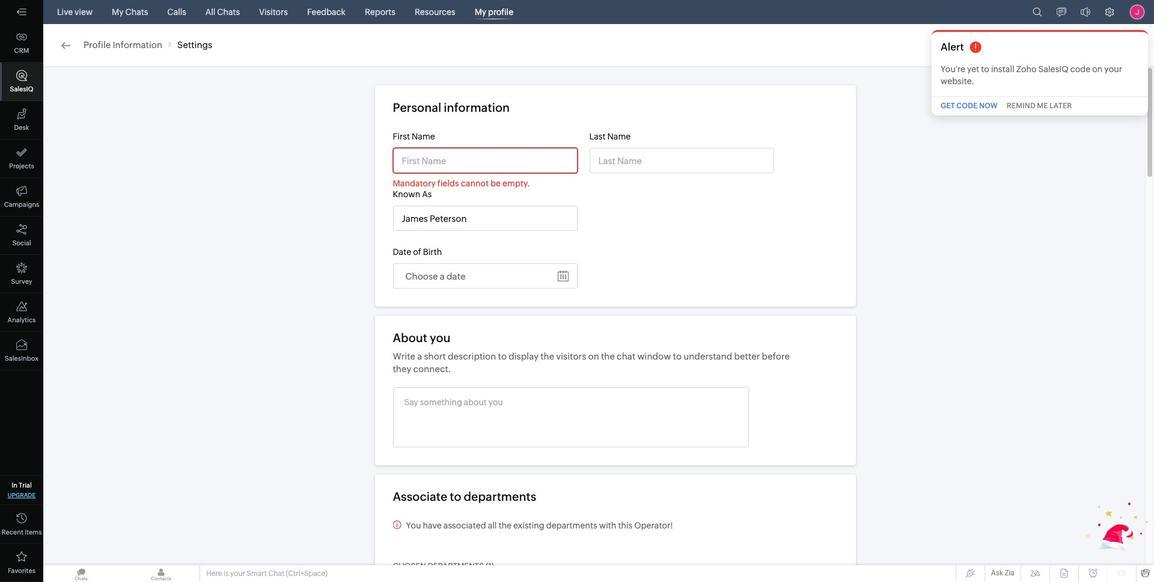 Task type: describe. For each thing, give the bounding box(es) containing it.
all
[[206, 7, 216, 17]]

search image
[[1033, 7, 1043, 17]]

desk link
[[0, 101, 43, 140]]

live view
[[57, 7, 93, 17]]

upgrade
[[8, 492, 36, 499]]

salesiq
[[10, 85, 33, 93]]

recent items
[[2, 529, 42, 536]]

calls
[[167, 7, 186, 17]]

my for my chats
[[112, 7, 124, 17]]

resources
[[415, 7, 456, 17]]

crm
[[14, 47, 29, 54]]

campaigns
[[4, 201, 39, 208]]

analytics
[[8, 316, 36, 324]]

my chats link
[[107, 0, 153, 24]]

salesinbox link
[[0, 332, 43, 371]]

toggle chat sounds image
[[1082, 7, 1091, 17]]

crm link
[[0, 24, 43, 63]]

salesiq link
[[0, 63, 43, 101]]

reports link
[[360, 0, 401, 24]]

resources link
[[410, 0, 461, 24]]

ask zia
[[992, 569, 1015, 577]]

chats for my chats
[[125, 7, 148, 17]]

smart
[[247, 570, 267, 578]]

analytics link
[[0, 294, 43, 332]]

desk
[[14, 124, 29, 131]]

profile
[[488, 7, 514, 17]]

projects
[[9, 162, 34, 170]]

my profile
[[475, 7, 514, 17]]

in trial upgrade
[[8, 482, 36, 499]]

live view link
[[52, 0, 98, 24]]

all chats
[[206, 7, 240, 17]]

is
[[224, 570, 229, 578]]



Task type: vqa. For each thing, say whether or not it's contained in the screenshot.
"CRM" "link"
yes



Task type: locate. For each thing, give the bounding box(es) containing it.
message board image
[[1058, 7, 1067, 17]]

my
[[112, 7, 124, 17], [475, 7, 487, 17]]

my right view
[[112, 7, 124, 17]]

survey
[[11, 278, 32, 285]]

chats left calls
[[125, 7, 148, 17]]

configure settings image
[[1106, 7, 1115, 17]]

items
[[25, 529, 42, 536]]

social link
[[0, 217, 43, 255]]

view
[[75, 7, 93, 17]]

chats for all chats
[[217, 7, 240, 17]]

here
[[206, 570, 222, 578]]

0 horizontal spatial chats
[[125, 7, 148, 17]]

chat
[[269, 570, 285, 578]]

recent
[[2, 529, 23, 536]]

chats inside all chats link
[[217, 7, 240, 17]]

1 horizontal spatial my
[[475, 7, 487, 17]]

visitors link
[[254, 0, 293, 24]]

chats image
[[43, 565, 119, 582]]

2 chats from the left
[[217, 7, 240, 17]]

my profile link
[[470, 0, 519, 24]]

(ctrl+space)
[[286, 570, 328, 578]]

ask
[[992, 569, 1004, 577]]

feedback link
[[302, 0, 351, 24]]

zia
[[1005, 569, 1015, 577]]

visitors
[[259, 7, 288, 17]]

1 my from the left
[[112, 7, 124, 17]]

1 chats from the left
[[125, 7, 148, 17]]

your
[[230, 570, 245, 578]]

salesinbox
[[5, 355, 38, 362]]

trial
[[19, 482, 32, 489]]

campaigns link
[[0, 178, 43, 217]]

my left profile
[[475, 7, 487, 17]]

in
[[12, 482, 17, 489]]

chats
[[125, 7, 148, 17], [217, 7, 240, 17]]

contacts image
[[123, 565, 199, 582]]

all chats link
[[201, 0, 245, 24]]

here is your smart chat (ctrl+space)
[[206, 570, 328, 578]]

projects link
[[0, 140, 43, 178]]

chats right all
[[217, 7, 240, 17]]

live
[[57, 7, 73, 17]]

feedback
[[307, 7, 346, 17]]

reports
[[365, 7, 396, 17]]

1 horizontal spatial chats
[[217, 7, 240, 17]]

my chats
[[112, 7, 148, 17]]

favorites
[[8, 567, 35, 574]]

0 horizontal spatial my
[[112, 7, 124, 17]]

social
[[12, 239, 31, 247]]

chats inside my chats link
[[125, 7, 148, 17]]

calls link
[[163, 0, 191, 24]]

my for my profile
[[475, 7, 487, 17]]

2 my from the left
[[475, 7, 487, 17]]

survey link
[[0, 255, 43, 294]]



